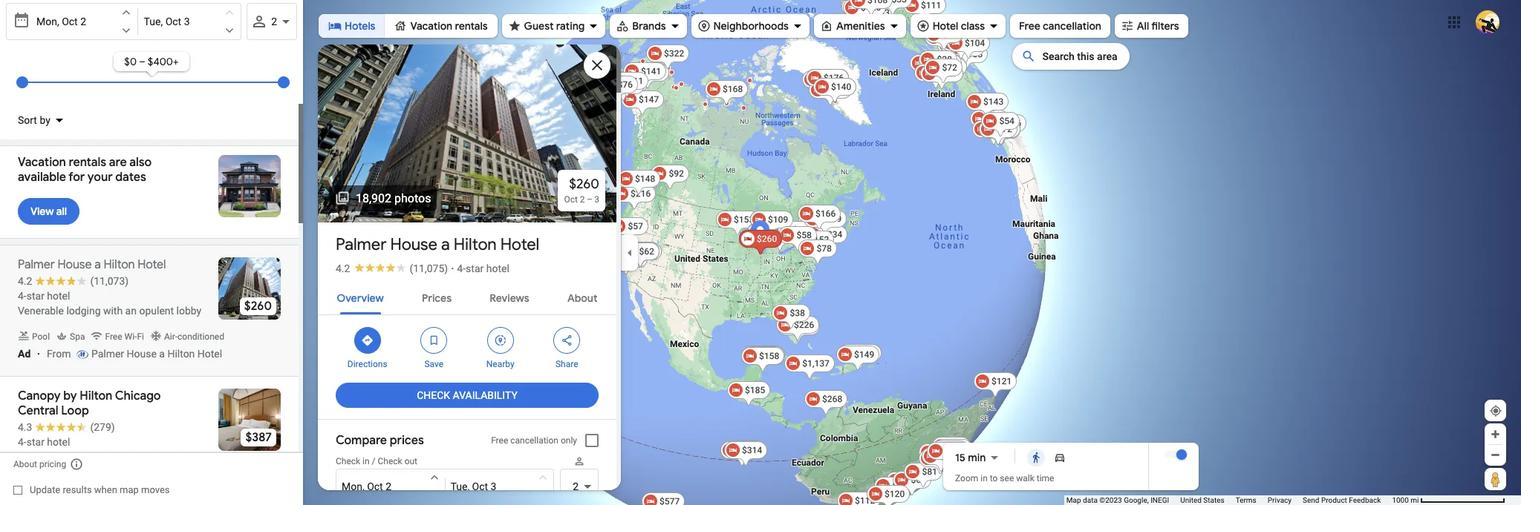 Task type: locate. For each thing, give the bounding box(es) containing it.
0 vertical spatial tue, oct 3
[[144, 16, 190, 27]]

neighborhoods button
[[691, 10, 810, 42]]

hotel left class
[[933, 19, 959, 33]]

1 horizontal spatial 3
[[491, 481, 497, 493]]

terms
[[1236, 497, 1257, 505]]

/
[[372, 457, 376, 467]]

all filters button
[[1115, 10, 1188, 42]]

2 button inside the 'palmer house a hilton hotel' main content
[[560, 469, 599, 505]]

hotel
[[933, 19, 959, 33], [500, 235, 539, 256]]

set check out one day earlier image
[[223, 6, 236, 19]]

states
[[1204, 497, 1225, 505]]

none radio right walking icon
[[1048, 449, 1072, 467]]

1 horizontal spatial monday, october 2 to tuesday, october 3 group
[[336, 469, 554, 505]]

check in / check out group
[[336, 456, 554, 505]]

footer containing map data ©2023 google, inegi
[[1067, 496, 1392, 506]]

about up  on the left
[[568, 292, 598, 305]]

rating
[[556, 19, 585, 33]]

3 left set check out one day later icon
[[491, 481, 497, 493]]

to
[[990, 474, 998, 484]]

0 horizontal spatial about
[[13, 460, 37, 470]]

0 horizontal spatial mon, oct 2
[[36, 16, 86, 27]]

photos
[[394, 192, 431, 206]]

rentals inside vacation rentals are also available for your dates
[[69, 155, 106, 170]]

0 horizontal spatial free
[[491, 436, 508, 446]]

tue, oct 3 for set check out one day later image
[[144, 16, 190, 27]]

compare prices
[[336, 434, 424, 449]]

mon, oct 2 inside check in / check out group
[[342, 481, 391, 493]]

1 vertical spatial about
[[13, 460, 37, 470]]

availability
[[453, 390, 518, 402]]

free cancellation button
[[1010, 10, 1110, 42]]

oct left 2 – 3
[[564, 195, 578, 205]]

tue, inside check in / check out group
[[451, 481, 470, 493]]

vacation inside option
[[410, 19, 453, 33]]

all filters
[[1137, 19, 1179, 33]]

monday, october 2 to tuesday, october 3 group down out
[[336, 469, 554, 505]]

free inside the 'palmer house a hilton hotel' main content
[[491, 436, 508, 446]]

1 horizontal spatial in
[[981, 474, 988, 484]]

terms button
[[1236, 496, 1257, 506]]

map
[[1067, 497, 1081, 505]]

0 vertical spatial hotel
[[933, 19, 959, 33]]

inegi
[[1151, 497, 1169, 505]]

united
[[1181, 497, 1202, 505]]

prices
[[390, 434, 424, 449]]

cancellation left only
[[511, 436, 559, 446]]

mon, oct 2 for set check in one day later image
[[342, 481, 391, 493]]

set check out one day later image
[[223, 24, 236, 37]]

when
[[94, 485, 117, 496]]

vacation rentals are also available for your dates main content
[[0, 0, 303, 506]]

0 vertical spatial mon,
[[36, 16, 59, 27]]

rentals left are
[[69, 155, 106, 170]]

cancellation inside button
[[1043, 19, 1102, 33]]

3 left set check out one day earlier image
[[184, 16, 190, 27]]

in left to
[[981, 474, 988, 484]]

dates
[[115, 170, 146, 185]]

2 down check in / check out
[[386, 481, 391, 493]]

4.2
[[336, 263, 350, 275]]

free
[[1019, 19, 1041, 33], [491, 436, 508, 446]]

mon, oct 2
[[36, 16, 86, 27], [342, 481, 391, 493]]

mon, inside check in / check out group
[[342, 481, 365, 493]]

None radio
[[1025, 449, 1048, 467], [1048, 449, 1072, 467]]

check availability
[[417, 390, 518, 402]]

google maps element
[[0, 0, 1521, 506]]

all
[[56, 205, 67, 218]]

available
[[18, 170, 66, 185]]

1 vertical spatial hotel
[[500, 235, 539, 256]]

tue, right set check in one day earlier icon
[[451, 481, 470, 493]]

tue, right set check in one day earlier image at the left top
[[144, 16, 163, 27]]

hotel class button
[[911, 10, 1006, 42]]

tue, for set check out one day later icon
[[451, 481, 470, 493]]

tue, oct 3 inside vacation rentals are also available for your dates "main content"
[[144, 16, 190, 27]]

2 inside check in / check out group
[[386, 481, 391, 493]]

in inside group
[[363, 457, 370, 467]]

2
[[80, 16, 86, 27], [271, 16, 277, 27], [386, 481, 391, 493], [573, 481, 579, 493]]

1 horizontal spatial mon, oct 2
[[342, 481, 391, 493]]

1 horizontal spatial 2 button
[[560, 469, 599, 505]]

free up the search this area button
[[1019, 19, 1041, 33]]

vacation for vacation rentals are also available for your dates
[[18, 155, 66, 170]]

area
[[1097, 51, 1118, 62]]

tue, oct 3 for set check out one day later icon
[[451, 481, 497, 493]]

cancellation inside the 'palmer house a hilton hotel' main content
[[511, 436, 559, 446]]

11,075 reviews element
[[410, 263, 448, 275]]

guests group
[[560, 456, 599, 505]]

2 none radio from the left
[[1048, 449, 1072, 467]]

0 vertical spatial tue,
[[144, 16, 163, 27]]

guest
[[524, 19, 554, 33]]

only
[[561, 436, 577, 446]]

1 none radio from the left
[[1025, 449, 1048, 467]]

1 horizontal spatial rentals
[[455, 19, 488, 33]]

tue, oct 3
[[144, 16, 190, 27], [451, 481, 497, 493]]

0 horizontal spatial 2 button
[[247, 3, 297, 40]]

1 horizontal spatial tue, oct 3
[[451, 481, 497, 493]]

check right the /
[[378, 457, 402, 467]]

0 vertical spatial 3
[[184, 16, 190, 27]]

18,902
[[356, 192, 392, 206]]

(11,075)
[[410, 263, 448, 275]]

4-
[[457, 263, 466, 275]]

results for hotels feed
[[0, 104, 303, 506]]

collapse side panel image
[[622, 245, 638, 261]]

2 button right set check out one day earlier icon
[[560, 469, 599, 505]]

palmer house a hilton hotel
[[336, 235, 539, 256]]

mon, oct 2 for set check in one day later icon
[[36, 16, 86, 27]]

1 vertical spatial mon,
[[342, 481, 365, 493]]

1 horizontal spatial vacation
[[410, 19, 453, 33]]

mon, oct 2 inside vacation rentals are also available for your dates "main content"
[[36, 16, 86, 27]]

walk
[[1016, 474, 1035, 484]]

photo of palmer house a hilton hotel image
[[316, 33, 619, 235]]

Turn off travel time tool checkbox
[[1165, 450, 1187, 461]]

0 horizontal spatial 3
[[184, 16, 190, 27]]

mon, oct 2 left set check in one day earlier image at the left top
[[36, 16, 86, 27]]

1 vertical spatial 3
[[491, 481, 497, 493]]

oct up $400+
[[165, 16, 181, 27]]

0 vertical spatial free
[[1019, 19, 1041, 33]]

cancellation for free cancellation
[[1043, 19, 1102, 33]]

3 inside vacation rentals are also available for your dates "main content"
[[184, 16, 190, 27]]

1 vertical spatial mon, oct 2
[[342, 481, 391, 493]]

map data ©2023 google, inegi
[[1067, 497, 1169, 505]]

pricing
[[39, 460, 66, 470]]

0 vertical spatial mon, oct 2
[[36, 16, 86, 27]]

time
[[1037, 474, 1054, 484]]

vacation rentals are also available for your dates
[[18, 155, 152, 185]]

vacation right hotels
[[410, 19, 453, 33]]

free cancellation
[[1019, 19, 1102, 33]]

search
[[1043, 51, 1075, 62]]

tue, oct 3 up $400+
[[144, 16, 190, 27]]

monday, october 2 to tuesday, october 3 group up $0
[[6, 3, 242, 40]]

0 horizontal spatial tue, oct 3
[[144, 16, 190, 27]]

0 horizontal spatial check
[[336, 457, 360, 467]]

compare
[[336, 434, 387, 449]]

0 vertical spatial 2 button
[[247, 3, 297, 40]]

oct down the /
[[367, 481, 383, 493]]

1 horizontal spatial about
[[568, 292, 598, 305]]

0 vertical spatial vacation
[[410, 19, 453, 33]]

·
[[451, 263, 454, 275]]

sort
[[18, 114, 37, 126]]

about left pricing
[[13, 460, 37, 470]]

out
[[405, 457, 418, 467]]

rentals inside vacation rentals option
[[455, 19, 488, 33]]

tue, oct 3 right set check in one day earlier icon
[[451, 481, 497, 493]]

update results when map moves
[[30, 485, 170, 496]]

· 4-star hotel
[[451, 263, 509, 275]]

0 vertical spatial cancellation
[[1043, 19, 1102, 33]]

1 horizontal spatial hotel
[[933, 19, 959, 33]]

palmer
[[336, 235, 387, 256]]

mon, inside vacation rentals are also available for your dates "main content"
[[36, 16, 59, 27]]

2 button right set check out one day later image
[[247, 3, 297, 40]]

0 horizontal spatial vacation
[[18, 155, 66, 170]]

reviews button
[[478, 279, 541, 315]]

0 horizontal spatial hotel
[[500, 235, 539, 256]]

0 horizontal spatial in
[[363, 457, 370, 467]]

turn off travel time tool image
[[1177, 450, 1187, 461]]

feedback
[[1349, 497, 1381, 505]]

oct right set check in one day earlier icon
[[472, 481, 488, 493]]

results
[[63, 485, 92, 496]]

hotel
[[486, 263, 509, 275]]

none radio up 'time'
[[1025, 449, 1048, 467]]

send product feedback
[[1303, 497, 1381, 505]]

moves
[[141, 485, 170, 496]]

check availability link
[[336, 378, 599, 414]]

0 vertical spatial about
[[568, 292, 598, 305]]

vacation left for
[[18, 155, 66, 170]]

about for about pricing
[[13, 460, 37, 470]]

0 horizontal spatial cancellation
[[511, 436, 559, 446]]

footer inside google maps element
[[1067, 496, 1392, 506]]

0 horizontal spatial monday, october 2 to tuesday, october 3 group
[[6, 3, 242, 40]]

1 vertical spatial rentals
[[69, 155, 106, 170]]

monday, october 2 to tuesday, october 3 group
[[6, 3, 242, 40], [336, 469, 554, 505]]

15 min button
[[955, 449, 1004, 467]]

mon, oct 2 down the /
[[342, 481, 391, 493]]

3 inside check in / check out group
[[491, 481, 497, 493]]

tue, oct 3 inside check in / check out group
[[451, 481, 497, 493]]

check down compare at the bottom of the page
[[336, 457, 360, 467]]

1 horizontal spatial free
[[1019, 19, 1041, 33]]

1 vertical spatial vacation
[[18, 155, 66, 170]]

about button
[[556, 279, 609, 315]]

1 horizontal spatial tue,
[[451, 481, 470, 493]]

search this area
[[1043, 51, 1118, 62]]

oct for set check in one day earlier image at the left top
[[62, 16, 78, 27]]

3
[[184, 16, 190, 27], [491, 481, 497, 493]]

rentals left guest
[[455, 19, 488, 33]]

2 right set check out one day later icon
[[573, 481, 579, 493]]

1 horizontal spatial check
[[378, 457, 402, 467]]

0 horizontal spatial mon,
[[36, 16, 59, 27]]

in left the /
[[363, 457, 370, 467]]

©2023
[[1100, 497, 1122, 505]]

in for to
[[981, 474, 988, 484]]

0 vertical spatial in
[[363, 457, 370, 467]]

2 button
[[247, 3, 297, 40], [560, 469, 599, 505]]

tue, inside vacation rentals are also available for your dates "main content"
[[144, 16, 163, 27]]

tab list
[[318, 279, 617, 315]]

about inside button
[[568, 292, 598, 305]]

free inside button
[[1019, 19, 1041, 33]]

1 horizontal spatial cancellation
[[1043, 19, 1102, 33]]

1 vertical spatial 2 button
[[560, 469, 599, 505]]

1 horizontal spatial mon,
[[342, 481, 365, 493]]

free down availability
[[491, 436, 508, 446]]

cancellation
[[1043, 19, 1102, 33], [511, 436, 559, 446]]

update
[[30, 485, 60, 496]]

zoom out image
[[1490, 450, 1501, 461]]

1 vertical spatial tue, oct 3
[[451, 481, 497, 493]]

oct for set check in one day earlier icon
[[367, 481, 383, 493]]

oct left set check in one day later icon
[[62, 16, 78, 27]]

1 vertical spatial tue,
[[451, 481, 470, 493]]

cancellation up the search this area button
[[1043, 19, 1102, 33]]

0 horizontal spatial rentals
[[69, 155, 106, 170]]

hotel class
[[933, 19, 985, 33]]

set check in one day later image
[[119, 24, 133, 37]]

vacation inside vacation rentals are also available for your dates
[[18, 155, 66, 170]]

0 horizontal spatial tue,
[[144, 16, 163, 27]]

see
[[1000, 474, 1014, 484]]

palmer house a hilton hotel main content
[[316, 33, 621, 506]]

united states button
[[1181, 496, 1225, 506]]

about inside vacation rentals are also available for your dates "main content"
[[13, 460, 37, 470]]

2 button inside vacation rentals are also available for your dates "main content"
[[247, 3, 297, 40]]

data
[[1083, 497, 1098, 505]]

0 vertical spatial rentals
[[455, 19, 488, 33]]

0 vertical spatial monday, october 2 to tuesday, october 3 group
[[6, 3, 242, 40]]

tab list containing overview
[[318, 279, 617, 315]]

15 min
[[955, 452, 986, 465]]

1 check from the left
[[336, 457, 360, 467]]

hotel up hotel
[[500, 235, 539, 256]]

1 vertical spatial free
[[491, 436, 508, 446]]

hotel inside popup button
[[933, 19, 959, 33]]

mon,
[[36, 16, 59, 27], [342, 481, 365, 493]]

product
[[1321, 497, 1347, 505]]

overview
[[337, 292, 384, 305]]

1 vertical spatial in
[[981, 474, 988, 484]]

2 right set check out one day later image
[[271, 16, 277, 27]]

tue, for set check out one day later image
[[144, 16, 163, 27]]

mon, for set check in one day later image
[[342, 481, 365, 493]]

footer
[[1067, 496, 1392, 506]]

mon, for set check in one day later icon
[[36, 16, 59, 27]]

1 vertical spatial cancellation
[[511, 436, 559, 446]]



Task type: describe. For each thing, give the bounding box(es) containing it.
about pricing image
[[70, 458, 83, 472]]

3 for set check out one day later icon
[[491, 481, 497, 493]]

save
[[424, 360, 444, 370]]

1000 mi button
[[1392, 497, 1506, 505]]

mi
[[1411, 497, 1419, 505]]

this
[[1077, 51, 1095, 62]]

Hotels radio
[[319, 14, 385, 38]]

google account: ben nelson  
(ben.nelson1980@gmail.com) image
[[1476, 10, 1500, 34]]

amenities button
[[814, 10, 906, 42]]

neighborhoods
[[714, 19, 789, 33]]

none radio walking
[[1025, 449, 1048, 467]]

free for free cancellation only
[[491, 436, 508, 446]]

class
[[961, 19, 985, 33]]

overview button
[[325, 279, 396, 315]]

2 – 3
[[580, 195, 599, 205]]

set check out one day later image
[[536, 490, 550, 503]]

also
[[129, 155, 152, 170]]

Vacation rentals radio
[[385, 14, 497, 38]]

Update results when map moves checkbox
[[13, 481, 170, 500]]

reviews
[[490, 292, 529, 305]]

oct inside the $260 oct 2 – 3
[[564, 195, 578, 205]]

set check in one day earlier image
[[428, 472, 441, 485]]

set check out one day earlier image
[[536, 472, 550, 485]]

3 for set check out one day later image
[[184, 16, 190, 27]]

oct for set check out one day earlier icon
[[472, 481, 488, 493]]

prices
[[422, 292, 452, 305]]

2 left set check in one day later icon
[[80, 16, 86, 27]]

for
[[69, 170, 85, 185]]

star
[[466, 263, 484, 275]]

search this area button
[[1013, 43, 1130, 70]]

actions for palmer house a hilton hotel region
[[318, 316, 617, 378]]

free cancellation only
[[491, 436, 577, 446]]

$260 oct 2 – 3
[[564, 176, 599, 205]]

guest rating button
[[502, 10, 606, 42]]

share
[[556, 360, 578, 370]]

united states
[[1181, 497, 1225, 505]]


[[427, 333, 441, 349]]

hilton
[[454, 235, 497, 256]]

vacation for vacation rentals
[[410, 19, 453, 33]]

amenities
[[836, 19, 885, 33]]

free for free cancellation
[[1019, 19, 1041, 33]]

sort by
[[18, 114, 50, 126]]

in for /
[[363, 457, 370, 467]]

1 vertical spatial monday, october 2 to tuesday, october 3 group
[[336, 469, 554, 505]]

min
[[968, 452, 986, 465]]

tab list inside the 'palmer house a hilton hotel' main content
[[318, 279, 617, 315]]


[[560, 333, 574, 349]]

18,902 photos
[[356, 192, 431, 206]]

4.2 stars image
[[350, 263, 410, 273]]

all
[[1137, 19, 1149, 33]]

guest rating
[[524, 19, 585, 33]]

rentals for vacation rentals
[[455, 19, 488, 33]]

check
[[417, 390, 450, 402]]

show your location image
[[1489, 405, 1503, 418]]

set check in one day later image
[[428, 490, 441, 503]]

map
[[120, 485, 139, 496]]

–
[[139, 55, 145, 68]]

walking image
[[1031, 452, 1042, 464]]

set check in one day earlier image
[[119, 6, 133, 19]]

privacy
[[1268, 497, 1292, 505]]

cancellation for free cancellation only
[[511, 436, 559, 446]]

2 check from the left
[[378, 457, 402, 467]]

brands button
[[610, 10, 687, 42]]

2 inside guests group
[[573, 481, 579, 493]]

$400+
[[148, 55, 179, 68]]

are
[[109, 155, 127, 170]]

hotel inside main content
[[500, 235, 539, 256]]

monday, october 2 to tuesday, october 3 group inside vacation rentals are also available for your dates "main content"
[[6, 3, 242, 40]]

$0 – $400+
[[124, 55, 179, 68]]

show street view coverage image
[[1485, 469, 1507, 491]]

none radio "driving"
[[1048, 449, 1072, 467]]

a
[[441, 235, 450, 256]]

zoom in image
[[1490, 429, 1501, 441]]

15
[[955, 452, 966, 465]]


[[494, 333, 507, 349]]

vacation rentals
[[410, 19, 488, 33]]

about for about
[[568, 292, 598, 305]]

sort by button
[[9, 104, 71, 137]]

by
[[40, 114, 50, 126]]

send
[[1303, 497, 1320, 505]]

1000
[[1392, 497, 1409, 505]]

oct for set check out one day earlier image
[[165, 16, 181, 27]]

hotels
[[345, 19, 375, 33]]

nearby
[[486, 360, 515, 370]]

$260
[[569, 176, 599, 193]]

prices button
[[410, 279, 464, 315]]

toggle lodging type option group
[[319, 14, 497, 38]]

18,902 photos button
[[329, 186, 437, 212]]

rentals for vacation rentals are also available for your dates
[[69, 155, 106, 170]]

send product feedback button
[[1303, 496, 1381, 506]]

brands
[[632, 19, 666, 33]]

1000 mi
[[1392, 497, 1419, 505]]

price per night region
[[6, 40, 297, 104]]

view all button
[[18, 194, 79, 230]]

about pricing
[[13, 460, 66, 470]]

filters
[[1152, 19, 1179, 33]]

driving image
[[1054, 452, 1066, 464]]

directions
[[348, 360, 388, 370]]

privacy button
[[1268, 496, 1292, 506]]

zoom in to see walk time
[[955, 474, 1054, 484]]



Task type: vqa. For each thing, say whether or not it's contained in the screenshot.
From
no



